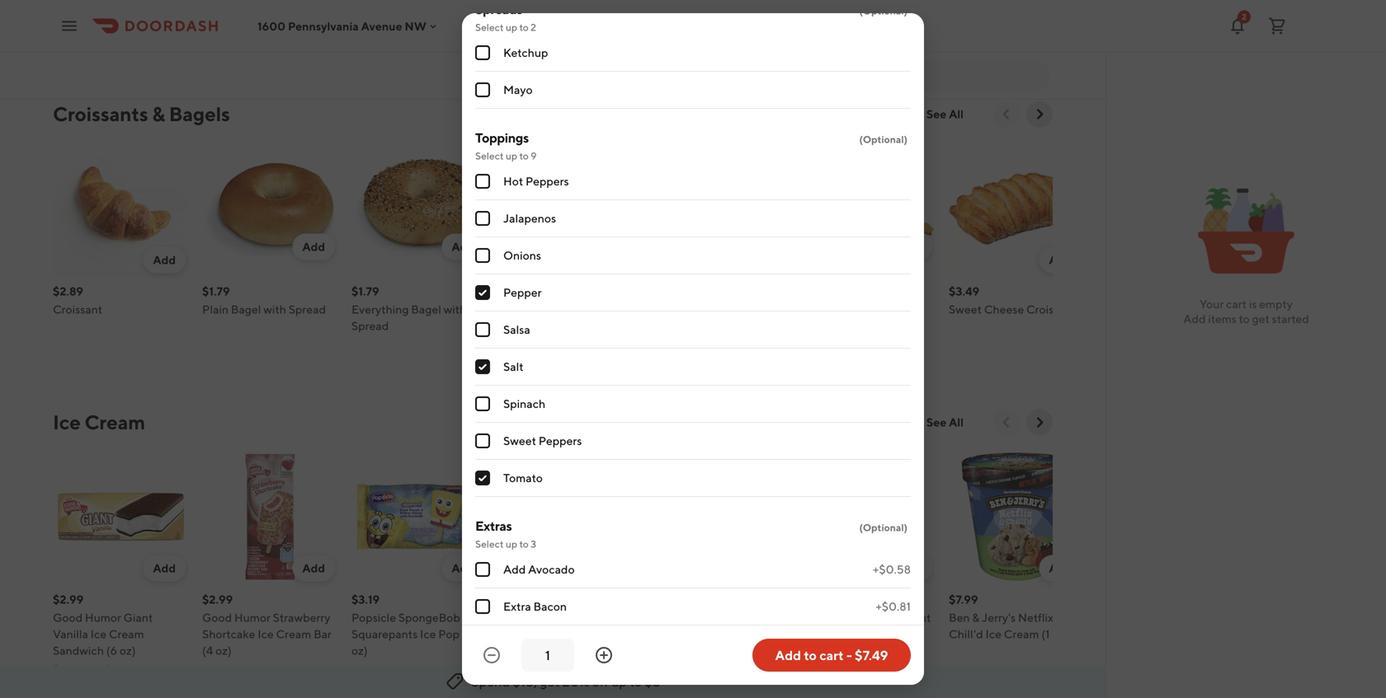 Task type: vqa. For each thing, say whether or not it's contained in the screenshot.
Select
yes



Task type: describe. For each thing, give the bounding box(es) containing it.
ice inside the $3.19 popsicle spongebob squarepants ice pop (4 oz)
[[420, 628, 436, 642]]

to left $5
[[630, 675, 642, 690]]

(4 inside '$2.99 good humor strawberry shortcake ice cream bar (4 oz)'
[[202, 644, 213, 658]]

cream inside ben & jerry's the tonight dough ice cream (1 pt)
[[856, 628, 891, 642]]

(4 inside the $3.19 popsicle spongebob squarepants ice pop (4 oz)
[[462, 628, 473, 642]]

crawlers
[[579, 0, 625, 8]]

add for everything bagel with spread
[[452, 240, 475, 254]]

(3.13
[[757, 611, 782, 625]]

nw
[[405, 19, 426, 33]]

pop
[[438, 628, 460, 642]]

Tomato checkbox
[[475, 471, 490, 486]]

croissants & bagels
[[53, 102, 230, 126]]

$1.79 for $1.79 everything bagel with spread
[[352, 285, 379, 298]]

ben & jerry's the tonight dough ice cream (1 pt) image
[[800, 449, 936, 585]]

extras select up to 3
[[475, 519, 536, 550]]

bun
[[202, 11, 224, 24]]

candy
[[542, 11, 577, 24]]

see for ice cream
[[927, 416, 947, 430]]

add avocado
[[503, 563, 575, 577]]

salsa
[[503, 323, 530, 337]]

cheese
[[984, 303, 1024, 316]]

get inside your cart is empty add items to get started
[[1252, 312, 1270, 326]]

baked
[[594, 611, 628, 625]]

dough
[[800, 628, 835, 642]]

ice inside $7.99 ben & jerry's half baked ice cream (1 pt)
[[501, 628, 517, 642]]

3
[[531, 539, 536, 550]]

add for ben & jerry's the tonight dough ice cream (1 pt)
[[900, 562, 923, 576]]

Spinach checkbox
[[475, 397, 490, 412]]

$2.99 good humor giant vanilla ice cream sandwich (6 oz) sponsored
[[53, 593, 153, 676]]

spreads group
[[475, 0, 911, 109]]

$7.99 ben & jerry's half baked ice cream (1 pt)
[[501, 593, 628, 642]]

gluten
[[694, 0, 731, 8]]

+$0.58
[[873, 563, 911, 577]]

up for spreads
[[506, 21, 517, 33]]

select for spreads
[[475, 21, 504, 33]]

soft
[[121, 11, 143, 24]]

toppings group
[[475, 129, 911, 498]]

western bagel sandwich image
[[501, 141, 637, 277]]

bagels
[[169, 102, 230, 126]]

tomato
[[503, 472, 543, 485]]

see for croissants & bagels
[[927, 107, 947, 121]]

tastykake glazed honey bun (5 oz)
[[202, 0, 331, 24]]

everything
[[352, 303, 409, 316]]

(8
[[137, 27, 148, 41]]

Onions checkbox
[[475, 248, 490, 263]]

sponsored for sandwich
[[53, 663, 109, 676]]

oz) inside tastykake vanilla creme filled sugar wafers (2.75 oz)
[[352, 27, 368, 41]]

extra bacon
[[503, 600, 567, 614]]

see all link for croissants & bagels
[[917, 101, 974, 127]]

see all link for ice cream
[[917, 410, 974, 436]]

$1.79 for $1.79 plain bagel with spread
[[202, 285, 230, 298]]

$3.49
[[949, 285, 980, 298]]

cream inside '$2.99 good humor strawberry shortcake ice cream bar (4 oz)'
[[276, 628, 311, 642]]

turkey
[[800, 303, 835, 316]]

to inside your cart is empty add items to get started
[[1239, 312, 1250, 326]]

giant
[[124, 611, 153, 625]]

oz) inside $2.99 good humor giant vanilla ice cream sandwich (6 oz) sponsored
[[120, 644, 136, 658]]

cart inside add to cart - $7.49 button
[[820, 648, 844, 664]]

ice inside $7.99 ben & jerry's netflix & chill'd ice cream (1 pt)
[[986, 628, 1002, 642]]

tastykake for bun
[[202, 0, 254, 8]]

ketchup
[[503, 46, 548, 59]]

add for croissant
[[153, 253, 176, 267]]

sandwich inside $7.49 western bagel sandwich
[[581, 303, 632, 316]]

western
[[501, 303, 546, 316]]

fruit
[[686, 11, 711, 24]]

oz) inside the $3.19 popsicle spongebob squarepants ice pop (4 oz)
[[352, 644, 368, 658]]

+$0.81
[[876, 600, 911, 614]]

popsicle
[[352, 611, 396, 625]]

ben for ben & jerry's half baked ice cream (1 pt)
[[501, 611, 522, 625]]

spongebob
[[398, 611, 460, 625]]

select for extras
[[475, 539, 504, 550]]

croissants & bagels link
[[53, 101, 230, 127]]

vanilla inside tastykake vanilla creme filled sugar wafers (2.75 oz)
[[406, 0, 441, 8]]

spinach
[[503, 397, 546, 411]]

pt) inside $7.99 ben & jerry's netflix & chill'd ice cream (1 pt)
[[1052, 628, 1068, 642]]

0 horizontal spatial get
[[540, 675, 560, 690]]

kids
[[112, 0, 135, 8]]

chill'd
[[949, 628, 983, 642]]

-
[[847, 648, 852, 664]]

increase quantity by 1 image
[[594, 646, 614, 666]]

toppings select up to 9
[[475, 130, 537, 162]]

9
[[531, 150, 537, 162]]

onions
[[503, 249, 541, 262]]

add for plain bagel with spread
[[302, 240, 325, 254]]

see all for croissants & bagels
[[927, 107, 964, 121]]

sweet inside $3.49 sweet cheese croissant
[[949, 303, 982, 316]]

started
[[1272, 312, 1309, 326]]

Jalapenos checkbox
[[475, 211, 490, 226]]

biscuit image
[[650, 141, 786, 277]]

patch
[[79, 0, 110, 8]]

decrease quantity by 1 image
[[482, 646, 502, 666]]

see all for ice cream
[[927, 416, 964, 430]]

sweet inside the toppings group
[[503, 434, 536, 448]]

1600 pennsylvania avenue nw button
[[257, 19, 440, 33]]

$1.79 everything bagel with spread
[[352, 285, 467, 333]]

$2.99 for $2.99 good humor giant vanilla ice cream sandwich (6 oz) sponsored
[[53, 593, 84, 607]]

ice inside twix ice cream bars (3.13 oz)
[[676, 611, 692, 625]]

extra
[[503, 600, 531, 614]]

Salt checkbox
[[475, 360, 490, 375]]

twix ice cream bars (3.13 oz)
[[650, 611, 782, 642]]

Salsa checkbox
[[475, 323, 490, 338]]

$3.19 popsicle spongebob squarepants ice pop (4 oz)
[[352, 593, 473, 658]]

add for ben & jerry's netflix & chill'd ice cream (1 pt)
[[1049, 562, 1072, 576]]

bars
[[732, 611, 755, 625]]

$1.79 plain bagel with spread
[[202, 285, 326, 316]]

notification bell image
[[1228, 16, 1248, 36]]

with for everything bagel with spread
[[444, 303, 467, 316]]

bar
[[314, 628, 332, 642]]

is
[[1249, 297, 1257, 311]]

add inside your cart is empty add items to get started
[[1184, 312, 1206, 326]]

pt) for tonight
[[904, 628, 920, 642]]

$5
[[645, 675, 661, 690]]

with for plain bagel with spread
[[263, 303, 286, 316]]

1600 pennsylvania avenue nw
[[257, 19, 426, 33]]

& inside $7.99 ben & jerry's half baked ice cream (1 pt)
[[524, 611, 532, 625]]

add for good humor strawberry shortcake ice cream bar (4 oz)
[[302, 562, 325, 576]]

spreads select up to 2
[[475, 1, 536, 33]]

twix
[[650, 611, 674, 625]]

hot
[[503, 175, 523, 188]]

& up "chill'd"
[[972, 611, 980, 625]]

snacks
[[713, 11, 750, 24]]

humor for shortcake
[[234, 611, 271, 625]]

$3.19
[[352, 593, 380, 607]]

trolli sour bite crawlers gummi candy (7.2 oz)
[[501, 0, 625, 24]]

add for good humor giant vanilla ice cream sandwich (6 oz)
[[153, 562, 176, 576]]

next button of carousel image for croissants & bagels
[[1032, 106, 1048, 123]]

bagel for plain
[[231, 303, 261, 316]]

add to cart - $7.49 button
[[753, 640, 911, 673]]

bagel for everything
[[411, 303, 441, 316]]

peppers for hot peppers
[[526, 175, 569, 188]]

select for toppings
[[475, 150, 504, 162]]

croissants
[[53, 102, 148, 126]]

squarepants
[[352, 628, 418, 642]]

Sweet Peppers checkbox
[[475, 434, 490, 449]]

candies
[[92, 27, 135, 41]]

ice inside $2.99 good humor giant vanilla ice cream sandwich (6 oz) sponsored
[[90, 628, 107, 642]]

salt
[[503, 360, 524, 374]]

your cart is empty add items to get started
[[1184, 297, 1309, 326]]

creme
[[444, 0, 479, 8]]

cookies
[[857, 0, 899, 8]]

chocolate cookies & cream parfait
[[800, 0, 909, 24]]

(2.75
[[456, 11, 483, 24]]



Task type: locate. For each thing, give the bounding box(es) containing it.
oz) right (6
[[120, 644, 136, 658]]

turkey breakfast club bagel sandwich image
[[800, 141, 936, 277]]

spread for $1.79 everything bagel with spread
[[352, 319, 389, 333]]

0 vertical spatial see
[[927, 107, 947, 121]]

cream inside $2.99 good humor giant vanilla ice cream sandwich (6 oz) sponsored
[[109, 628, 144, 642]]

1 $7.99 from the left
[[501, 593, 530, 607]]

2 sponsored from the top
[[53, 663, 109, 676]]

ben up "chill'd"
[[949, 611, 970, 625]]

1 vertical spatial sandwich
[[832, 319, 883, 333]]

1 horizontal spatial $1.79
[[352, 285, 379, 298]]

$7.49 right '-'
[[855, 648, 888, 664]]

sponsored down (6
[[53, 663, 109, 676]]

spread down everything
[[352, 319, 389, 333]]

sweet cheese croissant image
[[949, 141, 1085, 277]]

(optional) inside the toppings group
[[859, 134, 908, 145]]

bacon
[[534, 600, 567, 614]]

bagel right western
[[548, 303, 578, 316]]

with inside $1.79 plain bagel with spread
[[263, 303, 286, 316]]

& right soft at the left top of page
[[145, 11, 152, 24]]

bagel inside turkey breakfast club bagel sandwich
[[800, 319, 830, 333]]

add button
[[292, 234, 335, 260], [292, 234, 335, 260], [442, 234, 484, 260], [442, 234, 484, 260], [143, 247, 186, 274], [143, 247, 186, 274], [1039, 247, 1082, 274], [1039, 247, 1082, 274], [143, 556, 186, 582], [143, 556, 186, 582], [292, 556, 335, 582], [292, 556, 335, 582], [442, 556, 484, 582], [442, 556, 484, 582], [890, 556, 932, 582], [890, 556, 932, 582], [1039, 556, 1082, 582], [1039, 556, 1082, 582]]

sandwich
[[581, 303, 632, 316], [832, 319, 883, 333], [53, 644, 104, 658]]

good
[[53, 611, 83, 625], [202, 611, 232, 625]]

(1 inside $7.99 ben & jerry's netflix & chill'd ice cream (1 pt)
[[1042, 628, 1050, 642]]

1 horizontal spatial (4
[[462, 628, 473, 642]]

& right netflix
[[1056, 611, 1064, 625]]

$7.49 up western
[[501, 285, 530, 298]]

good humor giant vanilla ice cream sandwich (6 oz) image
[[53, 449, 189, 585]]

2 tastykake from the left
[[352, 0, 404, 8]]

sugar
[[384, 11, 414, 24]]

pt) down tonight
[[904, 628, 920, 642]]

1 horizontal spatial sandwich
[[581, 303, 632, 316]]

oz) inside the sour patch kids watermelon soft & chewy candies (8 oz) sponsored
[[150, 27, 167, 41]]

2 see all from the top
[[927, 416, 964, 430]]

2 with from the left
[[444, 303, 467, 316]]

gummi
[[501, 11, 540, 24]]

0 horizontal spatial pt)
[[568, 628, 583, 642]]

get right $15,
[[540, 675, 560, 690]]

1 vertical spatial see all link
[[917, 410, 974, 436]]

see all link left previous button of carousel icon in the bottom right of the page
[[917, 410, 974, 436]]

ben inside ben & jerry's the tonight dough ice cream (1 pt)
[[800, 611, 821, 625]]

spreads
[[475, 1, 522, 17]]

ben inside $7.99 ben & jerry's half baked ice cream (1 pt)
[[501, 611, 522, 625]]

0 horizontal spatial ben
[[501, 611, 522, 625]]

humor up (6
[[85, 611, 121, 625]]

bagel inside $7.49 western bagel sandwich
[[548, 303, 578, 316]]

gummies
[[650, 27, 701, 41]]

up inside spreads select up to 2
[[506, 21, 517, 33]]

2 next button of carousel image from the top
[[1032, 415, 1048, 431]]

$7.99 ben & jerry's netflix & chill'd ice cream (1 pt)
[[949, 593, 1068, 642]]

up inside toppings select up to 9
[[506, 150, 517, 162]]

see all link
[[917, 101, 974, 127], [917, 410, 974, 436]]

select down spreads
[[475, 21, 504, 33]]

1 (optional) from the top
[[859, 5, 908, 17]]

twix ice cream bars (3.13 oz) image
[[650, 449, 786, 585]]

bite
[[555, 0, 577, 8]]

select inside toppings select up to 9
[[475, 150, 504, 162]]

2 sour from the left
[[529, 0, 553, 8]]

(optional) inside extras group
[[859, 522, 908, 534]]

cream inside chocolate cookies & cream parfait
[[800, 11, 835, 24]]

& left 'bagels'
[[152, 102, 165, 126]]

sandwich inside turkey breakfast club bagel sandwich
[[832, 319, 883, 333]]

$7.99 inside $7.99 ben & jerry's netflix & chill'd ice cream (1 pt)
[[949, 593, 978, 607]]

all left previous button of carousel image
[[949, 107, 964, 121]]

1 vertical spatial $7.49
[[855, 648, 888, 664]]

0 horizontal spatial $7.49
[[501, 285, 530, 298]]

0 vertical spatial select
[[475, 21, 504, 33]]

off
[[592, 675, 609, 690]]

oz) down the filled
[[352, 27, 368, 41]]

2 horizontal spatial ben
[[949, 611, 970, 625]]

oz) down the crawlers
[[599, 11, 616, 24]]

Pepper checkbox
[[475, 286, 490, 300]]

$7.99 left bacon
[[501, 593, 530, 607]]

2 $2.99 from the left
[[202, 593, 233, 607]]

sandwich left (6
[[53, 644, 104, 658]]

ben left bacon
[[501, 611, 522, 625]]

all left previous button of carousel icon in the bottom right of the page
[[949, 416, 964, 430]]

sandwich inside $2.99 good humor giant vanilla ice cream sandwich (6 oz) sponsored
[[53, 644, 104, 658]]

(1 down netflix
[[1042, 628, 1050, 642]]

(1 inside ben & jerry's the tonight dough ice cream (1 pt)
[[894, 628, 902, 642]]

(4 down shortcake
[[202, 644, 213, 658]]

sour up candy
[[529, 0, 553, 8]]

1 pt) from the left
[[568, 628, 583, 642]]

pt) down half
[[568, 628, 583, 642]]

ice cream link
[[53, 410, 145, 436]]

Current quantity is 1 number field
[[531, 647, 564, 665]]

1 vertical spatial (5
[[703, 27, 714, 41]]

ben & jerry's netflix & chill'd ice cream (1 pt) image
[[949, 449, 1085, 585]]

to left 3
[[519, 539, 529, 550]]

0 items, open order cart image
[[1268, 16, 1287, 36]]

1 next button of carousel image from the top
[[1032, 106, 1048, 123]]

None checkbox
[[475, 563, 490, 578], [475, 600, 490, 615], [475, 563, 490, 578], [475, 600, 490, 615]]

Mayo checkbox
[[475, 83, 490, 97]]

dialog
[[462, 0, 924, 696]]

2 horizontal spatial jerry's
[[982, 611, 1016, 625]]

good left giant
[[53, 611, 83, 625]]

1 vertical spatial see
[[927, 416, 947, 430]]

open menu image
[[59, 16, 79, 36]]

0 vertical spatial (optional)
[[859, 5, 908, 17]]

2 horizontal spatial sandwich
[[832, 319, 883, 333]]

2 $1.79 from the left
[[352, 285, 379, 298]]

1 horizontal spatial (5
[[703, 27, 714, 41]]

free
[[733, 0, 757, 8]]

2 see all link from the top
[[917, 410, 974, 436]]

1 tastykake from the left
[[202, 0, 254, 8]]

1 horizontal spatial cart
[[1226, 297, 1247, 311]]

$7.99 inside $7.99 ben & jerry's half baked ice cream (1 pt)
[[501, 593, 530, 607]]

jerry's left half
[[534, 611, 568, 625]]

$1.79 inside $1.79 everything bagel with spread
[[352, 285, 379, 298]]

sweet down $3.49
[[949, 303, 982, 316]]

0 vertical spatial sweet
[[949, 303, 982, 316]]

up down toppings
[[506, 150, 517, 162]]

oz) inside '$2.99 good humor strawberry shortcake ice cream bar (4 oz)'
[[215, 644, 232, 658]]

tastykake up the filled
[[352, 0, 404, 8]]

peppers down the spinach
[[539, 434, 582, 448]]

oz) inside twix ice cream bars (3.13 oz)
[[650, 628, 666, 642]]

croissant image
[[53, 141, 189, 277]]

chocolate
[[800, 0, 854, 8]]

3 ben from the left
[[949, 611, 970, 625]]

ben for ben & jerry's netflix & chill'd ice cream (1 pt)
[[949, 611, 970, 625]]

$2.99 inside $2.99 good humor giant vanilla ice cream sandwich (6 oz) sponsored
[[53, 593, 84, 607]]

oz) right the (8
[[150, 27, 167, 41]]

1 vertical spatial sponsored
[[53, 663, 109, 676]]

1 vertical spatial vanilla
[[53, 628, 88, 642]]

extras group
[[475, 517, 911, 663]]

(1 up current quantity is 1 number field
[[557, 628, 565, 642]]

1 vertical spatial spread
[[352, 319, 389, 333]]

pt) inside $7.99 ben & jerry's half baked ice cream (1 pt)
[[568, 628, 583, 642]]

add inside button
[[775, 648, 801, 664]]

to
[[519, 21, 529, 33], [519, 150, 529, 162], [1239, 312, 1250, 326], [519, 539, 529, 550], [804, 648, 817, 664], [630, 675, 642, 690]]

1 vertical spatial cart
[[820, 648, 844, 664]]

breakfast
[[837, 303, 887, 316]]

see down search wawa search box
[[927, 107, 947, 121]]

2 select from the top
[[475, 150, 504, 162]]

$2.89 croissant
[[53, 285, 102, 316]]

bagel inside $1.79 plain bagel with spread
[[231, 303, 261, 316]]

& inside ben & jerry's the tonight dough ice cream (1 pt)
[[823, 611, 830, 625]]

spread for $1.79 plain bagel with spread
[[289, 303, 326, 316]]

humor up shortcake
[[234, 611, 271, 625]]

& right cookies
[[902, 0, 909, 8]]

avocado
[[528, 563, 575, 577]]

jerry's for ice
[[534, 611, 568, 625]]

see all down search wawa search box
[[927, 107, 964, 121]]

good inside '$2.99 good humor strawberry shortcake ice cream bar (4 oz)'
[[202, 611, 232, 625]]

0 vertical spatial see all
[[927, 107, 964, 121]]

up down spreads
[[506, 21, 517, 33]]

pt) for half
[[568, 628, 583, 642]]

0 vertical spatial (4
[[462, 628, 473, 642]]

all for ice cream
[[949, 416, 964, 430]]

cart left '-'
[[820, 648, 844, 664]]

tastykake inside tastykake vanilla creme filled sugar wafers (2.75 oz)
[[352, 0, 404, 8]]

0 horizontal spatial good
[[53, 611, 83, 625]]

(optional) inside spreads group
[[859, 5, 908, 17]]

0 horizontal spatial (5
[[226, 11, 237, 24]]

plain
[[202, 303, 229, 316]]

1 croissant from the left
[[53, 303, 102, 316]]

(5 inside the "tastykake glazed honey bun (5 oz)"
[[226, 11, 237, 24]]

jerry's for chill'd
[[982, 611, 1016, 625]]

peppers for sweet peppers
[[539, 434, 582, 448]]

sweet peppers
[[503, 434, 582, 448]]

2 humor from the left
[[234, 611, 271, 625]]

sour inside the sour patch kids watermelon soft & chewy candies (8 oz) sponsored
[[53, 0, 77, 8]]

good for shortcake
[[202, 611, 232, 625]]

pepper
[[503, 286, 542, 300]]

bagel down turkey
[[800, 319, 830, 333]]

0 vertical spatial sponsored
[[53, 45, 109, 59]]

1 horizontal spatial pt)
[[904, 628, 920, 642]]

1 horizontal spatial spread
[[352, 319, 389, 333]]

honey
[[296, 0, 331, 8]]

0 horizontal spatial sour
[[53, 0, 77, 8]]

ben inside $7.99 ben & jerry's netflix & chill'd ice cream (1 pt)
[[949, 611, 970, 625]]

humor inside '$2.99 good humor strawberry shortcake ice cream bar (4 oz)'
[[234, 611, 271, 625]]

(7.2
[[579, 11, 597, 24]]

to inside spreads select up to 2
[[519, 21, 529, 33]]

ice
[[53, 411, 81, 434], [676, 611, 692, 625], [90, 628, 107, 642], [258, 628, 274, 642], [420, 628, 436, 642], [501, 628, 517, 642], [838, 628, 854, 642], [986, 628, 1002, 642]]

cream
[[800, 11, 835, 24], [85, 411, 145, 434], [695, 611, 730, 625], [109, 628, 144, 642], [276, 628, 311, 642], [519, 628, 555, 642], [856, 628, 891, 642], [1004, 628, 1039, 642]]

1 jerry's from the left
[[534, 611, 568, 625]]

next button of carousel image right previous button of carousel image
[[1032, 106, 1048, 123]]

cart
[[1226, 297, 1247, 311], [820, 648, 844, 664]]

2 $7.99 from the left
[[949, 593, 978, 607]]

(5 right "bun" on the left of the page
[[226, 11, 237, 24]]

1 horizontal spatial get
[[1252, 312, 1270, 326]]

spread inside $1.79 plain bagel with spread
[[289, 303, 326, 316]]

pt) down netflix
[[1052, 628, 1068, 642]]

& inside chocolate cookies & cream parfait
[[902, 0, 909, 8]]

up for extras
[[506, 539, 517, 550]]

wafers
[[416, 11, 454, 24]]

3 select from the top
[[475, 539, 504, 550]]

(1 for tonight
[[894, 628, 902, 642]]

tonight
[[891, 611, 931, 625]]

up inside extras select up to 3
[[506, 539, 517, 550]]

0 vertical spatial get
[[1252, 312, 1270, 326]]

Search Wawa search field
[[799, 67, 1036, 85]]

to down is
[[1239, 312, 1250, 326]]

tastykake for filled
[[352, 0, 404, 8]]

1 horizontal spatial with
[[444, 303, 467, 316]]

good up shortcake
[[202, 611, 232, 625]]

1 horizontal spatial (1
[[894, 628, 902, 642]]

up for toppings
[[506, 150, 517, 162]]

$7.49 inside $7.49 western bagel sandwich
[[501, 285, 530, 298]]

0 horizontal spatial spread
[[289, 303, 326, 316]]

2 ben from the left
[[800, 611, 821, 625]]

select down the extras
[[475, 539, 504, 550]]

(optional) right chocolate
[[859, 5, 908, 17]]

spread left everything
[[289, 303, 326, 316]]

trolli
[[501, 0, 527, 8]]

ice inside ben & jerry's the tonight dough ice cream (1 pt)
[[838, 628, 854, 642]]

add for sweet cheese croissant
[[1049, 253, 1072, 267]]

see all
[[927, 107, 964, 121], [927, 416, 964, 430]]

0 vertical spatial see all link
[[917, 101, 974, 127]]

2 see from the top
[[927, 416, 947, 430]]

2 pt) from the left
[[904, 628, 920, 642]]

Hot Peppers checkbox
[[475, 174, 490, 189]]

(optional) down search wawa search box
[[859, 134, 908, 145]]

jerry's left the the
[[833, 611, 867, 625]]

Ketchup checkbox
[[475, 45, 490, 60]]

0 horizontal spatial $2.99
[[53, 593, 84, 607]]

$7.49 inside button
[[855, 648, 888, 664]]

welch's gluten free mixed fruit snacks gummies (5 oz)
[[650, 0, 757, 41]]

0 vertical spatial peppers
[[526, 175, 569, 188]]

3 (1 from the left
[[1042, 628, 1050, 642]]

0 vertical spatial sandwich
[[581, 303, 632, 316]]

spend $15, get 20% off up to $5
[[471, 675, 661, 690]]

1 horizontal spatial humor
[[234, 611, 271, 625]]

cream inside $7.99 ben & jerry's netflix & chill'd ice cream (1 pt)
[[1004, 628, 1039, 642]]

all
[[949, 107, 964, 121], [949, 416, 964, 430]]

$2.99 good humor strawberry shortcake ice cream bar (4 oz)
[[202, 593, 332, 658]]

& inside the sour patch kids watermelon soft & chewy candies (8 oz) sponsored
[[145, 11, 152, 24]]

dialog containing spreads
[[462, 0, 924, 696]]

cream inside twix ice cream bars (3.13 oz)
[[695, 611, 730, 625]]

oz) inside the trolli sour bite crawlers gummi candy (7.2 oz)
[[599, 11, 616, 24]]

0 horizontal spatial vanilla
[[53, 628, 88, 642]]

to up the ketchup
[[519, 21, 529, 33]]

next button of carousel image right previous button of carousel icon in the bottom right of the page
[[1032, 415, 1048, 431]]

ben
[[501, 611, 522, 625], [800, 611, 821, 625], [949, 611, 970, 625]]

1 horizontal spatial sweet
[[949, 303, 982, 316]]

2 all from the top
[[949, 416, 964, 430]]

oz) down squarepants on the bottom
[[352, 644, 368, 658]]

1 (1 from the left
[[557, 628, 565, 642]]

2 left 0 items, open order cart icon
[[1242, 12, 1247, 21]]

2 croissant from the left
[[1027, 303, 1076, 316]]

(optional) up +$0.58
[[859, 522, 908, 534]]

1 sponsored from the top
[[53, 45, 109, 59]]

$7.99 up "chill'd"
[[949, 593, 978, 607]]

add to cart - $7.49
[[775, 648, 888, 664]]

1 good from the left
[[53, 611, 83, 625]]

0 horizontal spatial croissant
[[53, 303, 102, 316]]

spend
[[471, 675, 510, 690]]

1 horizontal spatial tastykake
[[352, 0, 404, 8]]

1 vertical spatial get
[[540, 675, 560, 690]]

0 vertical spatial vanilla
[[406, 0, 441, 8]]

biscuit
[[650, 303, 686, 316]]

peppers down 9
[[526, 175, 569, 188]]

2 vertical spatial select
[[475, 539, 504, 550]]

sweet right sweet peppers checkbox
[[503, 434, 536, 448]]

$7.99 for $7.99 ben & jerry's netflix & chill'd ice cream (1 pt)
[[949, 593, 978, 607]]

0 vertical spatial next button of carousel image
[[1032, 106, 1048, 123]]

oz) inside the "tastykake glazed honey bun (5 oz)"
[[239, 11, 256, 24]]

to inside extras select up to 3
[[519, 539, 529, 550]]

1 horizontal spatial ben
[[800, 611, 821, 625]]

strawberry
[[273, 611, 330, 625]]

oz) left 1600
[[239, 11, 256, 24]]

see all left previous button of carousel icon in the bottom right of the page
[[927, 416, 964, 430]]

3 jerry's from the left
[[982, 611, 1016, 625]]

1 horizontal spatial vanilla
[[406, 0, 441, 8]]

up left 3
[[506, 539, 517, 550]]

previous button of carousel image
[[999, 415, 1015, 431]]

0 horizontal spatial sandwich
[[53, 644, 104, 658]]

1 horizontal spatial jerry's
[[833, 611, 867, 625]]

all for croissants & bagels
[[949, 107, 964, 121]]

chewy
[[53, 27, 90, 41]]

1 horizontal spatial good
[[202, 611, 232, 625]]

(5
[[226, 11, 237, 24], [703, 27, 714, 41]]

extras
[[475, 519, 512, 534]]

sour inside the trolli sour bite crawlers gummi candy (7.2 oz)
[[529, 0, 553, 8]]

0 horizontal spatial (1
[[557, 628, 565, 642]]

sour up open menu image
[[53, 0, 77, 8]]

$2.99
[[53, 593, 84, 607], [202, 593, 233, 607]]

(optional) for spreads
[[859, 5, 908, 17]]

1 horizontal spatial $7.99
[[949, 593, 978, 607]]

$3.49 sweet cheese croissant
[[949, 285, 1076, 316]]

spread
[[289, 303, 326, 316], [352, 319, 389, 333]]

humor inside $2.99 good humor giant vanilla ice cream sandwich (6 oz) sponsored
[[85, 611, 121, 625]]

0 horizontal spatial tastykake
[[202, 0, 254, 8]]

up right the off
[[611, 675, 627, 690]]

bagel inside $1.79 everything bagel with spread
[[411, 303, 441, 316]]

popsicle spongebob squarepants ice pop (4 oz) image
[[352, 449, 488, 585]]

2 inside spreads select up to 2
[[531, 21, 536, 33]]

0 horizontal spatial (4
[[202, 644, 213, 658]]

0 horizontal spatial humor
[[85, 611, 121, 625]]

good for vanilla
[[53, 611, 83, 625]]

next button of carousel image for ice cream
[[1032, 415, 1048, 431]]

1 see all from the top
[[927, 107, 964, 121]]

sandwich left biscuit
[[581, 303, 632, 316]]

jalapenos
[[503, 212, 556, 225]]

oz) down snacks
[[716, 27, 733, 41]]

humor for vanilla
[[85, 611, 121, 625]]

2 (1 from the left
[[894, 628, 902, 642]]

avenue
[[361, 19, 402, 33]]

$1.79 up plain
[[202, 285, 230, 298]]

2 horizontal spatial (1
[[1042, 628, 1050, 642]]

1 see from the top
[[927, 107, 947, 121]]

oz) down twix
[[650, 628, 666, 642]]

select down toppings
[[475, 150, 504, 162]]

to left 9
[[519, 150, 529, 162]]

$7.99
[[501, 593, 530, 607], [949, 593, 978, 607]]

0 vertical spatial spread
[[289, 303, 326, 316]]

& up dough
[[823, 611, 830, 625]]

get down is
[[1252, 312, 1270, 326]]

1 vertical spatial (optional)
[[859, 134, 908, 145]]

3 (optional) from the top
[[859, 522, 908, 534]]

(1 inside $7.99 ben & jerry's half baked ice cream (1 pt)
[[557, 628, 565, 642]]

sandwich down breakfast
[[832, 319, 883, 333]]

to inside toppings select up to 9
[[519, 150, 529, 162]]

1 vertical spatial next button of carousel image
[[1032, 415, 1048, 431]]

$1.79 inside $1.79 plain bagel with spread
[[202, 285, 230, 298]]

cream inside $7.99 ben & jerry's half baked ice cream (1 pt)
[[519, 628, 555, 642]]

your
[[1200, 297, 1224, 311]]

0 horizontal spatial with
[[263, 303, 286, 316]]

1 ben from the left
[[501, 611, 522, 625]]

1 humor from the left
[[85, 611, 121, 625]]

2 up the ketchup
[[531, 21, 536, 33]]

half
[[570, 611, 592, 625]]

$1.79 up everything
[[352, 285, 379, 298]]

1 $1.79 from the left
[[202, 285, 230, 298]]

$7.99 for $7.99 ben & jerry's half baked ice cream (1 pt)
[[501, 593, 530, 607]]

to down dough
[[804, 648, 817, 664]]

(5 inside welch's gluten free mixed fruit snacks gummies (5 oz)
[[703, 27, 714, 41]]

1 $2.99 from the left
[[53, 593, 84, 607]]

sponsored down chewy
[[53, 45, 109, 59]]

cart left is
[[1226, 297, 1247, 311]]

good inside $2.99 good humor giant vanilla ice cream sandwich (6 oz) sponsored
[[53, 611, 83, 625]]

0 horizontal spatial 2
[[531, 21, 536, 33]]

1 see all link from the top
[[917, 101, 974, 127]]

0 vertical spatial all
[[949, 107, 964, 121]]

(optional) for extras
[[859, 522, 908, 534]]

croissant down $2.89
[[53, 303, 102, 316]]

1 horizontal spatial $7.49
[[855, 648, 888, 664]]

1600
[[257, 19, 286, 33]]

previous button of carousel image
[[999, 106, 1015, 123]]

spread inside $1.79 everything bagel with spread
[[352, 319, 389, 333]]

3 pt) from the left
[[1052, 628, 1068, 642]]

0 horizontal spatial cart
[[820, 648, 844, 664]]

(optional) for toppings
[[859, 134, 908, 145]]

0 vertical spatial $7.49
[[501, 285, 530, 298]]

select inside spreads select up to 2
[[475, 21, 504, 33]]

oz) down shortcake
[[215, 644, 232, 658]]

(1 down tonight
[[894, 628, 902, 642]]

0 vertical spatial cart
[[1226, 297, 1247, 311]]

jerry's inside $7.99 ben & jerry's netflix & chill'd ice cream (1 pt)
[[982, 611, 1016, 625]]

jerry's inside $7.99 ben & jerry's half baked ice cream (1 pt)
[[534, 611, 568, 625]]

good humor strawberry shortcake ice cream bar (4 oz) image
[[202, 449, 338, 585]]

2 vertical spatial (optional)
[[859, 522, 908, 534]]

1 vertical spatial all
[[949, 416, 964, 430]]

jerry's inside ben & jerry's the tonight dough ice cream (1 pt)
[[833, 611, 867, 625]]

(1
[[557, 628, 565, 642], [894, 628, 902, 642], [1042, 628, 1050, 642]]

1 select from the top
[[475, 21, 504, 33]]

1 vertical spatial (4
[[202, 644, 213, 658]]

plain bagel with spread image
[[202, 141, 338, 277]]

1 horizontal spatial 2
[[1242, 12, 1247, 21]]

tastykake inside the "tastykake glazed honey bun (5 oz)"
[[202, 0, 254, 8]]

jerry's up "chill'd"
[[982, 611, 1016, 625]]

with inside $1.79 everything bagel with spread
[[444, 303, 467, 316]]

2 good from the left
[[202, 611, 232, 625]]

bagel right everything
[[411, 303, 441, 316]]

2 vertical spatial sandwich
[[53, 644, 104, 658]]

0 horizontal spatial $1.79
[[202, 285, 230, 298]]

1 vertical spatial see all
[[927, 416, 964, 430]]

croissant right cheese
[[1027, 303, 1076, 316]]

add inside extras group
[[503, 563, 526, 577]]

$2.99 inside '$2.99 good humor strawberry shortcake ice cream bar (4 oz)'
[[202, 593, 233, 607]]

ben & jerry's half baked ice cream (1 pt) image
[[501, 449, 637, 585]]

2 (optional) from the top
[[859, 134, 908, 145]]

glazed
[[257, 0, 294, 8]]

$2.99 for $2.99 good humor strawberry shortcake ice cream bar (4 oz)
[[202, 593, 233, 607]]

$7.49 western bagel sandwich
[[501, 285, 632, 316]]

ben up dough
[[800, 611, 821, 625]]

pt) inside ben & jerry's the tonight dough ice cream (1 pt)
[[904, 628, 920, 642]]

1 horizontal spatial sour
[[529, 0, 553, 8]]

get
[[1252, 312, 1270, 326], [540, 675, 560, 690]]

mayo
[[503, 83, 533, 97]]

vanilla inside $2.99 good humor giant vanilla ice cream sandwich (6 oz) sponsored
[[53, 628, 88, 642]]

filled
[[352, 11, 381, 24]]

0 horizontal spatial sweet
[[503, 434, 536, 448]]

0 horizontal spatial jerry's
[[534, 611, 568, 625]]

bagel right plain
[[231, 303, 261, 316]]

see all link down search wawa search box
[[917, 101, 974, 127]]

sponsored inside the sour patch kids watermelon soft & chewy candies (8 oz) sponsored
[[53, 45, 109, 59]]

(4 right pop
[[462, 628, 473, 642]]

to inside add to cart - $7.49 button
[[804, 648, 817, 664]]

1 horizontal spatial croissant
[[1027, 303, 1076, 316]]

0 vertical spatial (5
[[226, 11, 237, 24]]

croissant
[[53, 303, 102, 316], [1027, 303, 1076, 316]]

next button of carousel image
[[1032, 106, 1048, 123], [1032, 415, 1048, 431]]

parfait
[[837, 11, 873, 24]]

ice inside '$2.99 good humor strawberry shortcake ice cream bar (4 oz)'
[[258, 628, 274, 642]]

1 vertical spatial select
[[475, 150, 504, 162]]

1 vertical spatial sweet
[[503, 434, 536, 448]]

add for popsicle spongebob squarepants ice pop (4 oz)
[[452, 562, 475, 576]]

everything bagel with spread image
[[352, 141, 488, 277]]

bagel for western
[[548, 303, 578, 316]]

2 jerry's from the left
[[833, 611, 867, 625]]

1 horizontal spatial $2.99
[[202, 593, 233, 607]]

sponsored for candies
[[53, 45, 109, 59]]

0 horizontal spatial $7.99
[[501, 593, 530, 607]]

1 all from the top
[[949, 107, 964, 121]]

sour
[[53, 0, 77, 8], [529, 0, 553, 8]]

welch's
[[650, 0, 692, 8]]

oz) inside welch's gluten free mixed fruit snacks gummies (5 oz)
[[716, 27, 733, 41]]

see left previous button of carousel icon in the bottom right of the page
[[927, 416, 947, 430]]

1 vertical spatial peppers
[[539, 434, 582, 448]]

sponsored inside $2.99 good humor giant vanilla ice cream sandwich (6 oz) sponsored
[[53, 663, 109, 676]]

$15,
[[513, 675, 537, 690]]

select inside extras select up to 3
[[475, 539, 504, 550]]

croissant inside $3.49 sweet cheese croissant
[[1027, 303, 1076, 316]]

& left bacon
[[524, 611, 532, 625]]

1 sour from the left
[[53, 0, 77, 8]]

2 horizontal spatial pt)
[[1052, 628, 1068, 642]]

(1 for half
[[557, 628, 565, 642]]

cart inside your cart is empty add items to get started
[[1226, 297, 1247, 311]]

tastykake up "bun" on the left of the page
[[202, 0, 254, 8]]

1 with from the left
[[263, 303, 286, 316]]

(5 down fruit
[[703, 27, 714, 41]]

$2.89
[[53, 285, 83, 298]]

toppings
[[475, 130, 529, 146]]

sweet
[[949, 303, 982, 316], [503, 434, 536, 448]]



